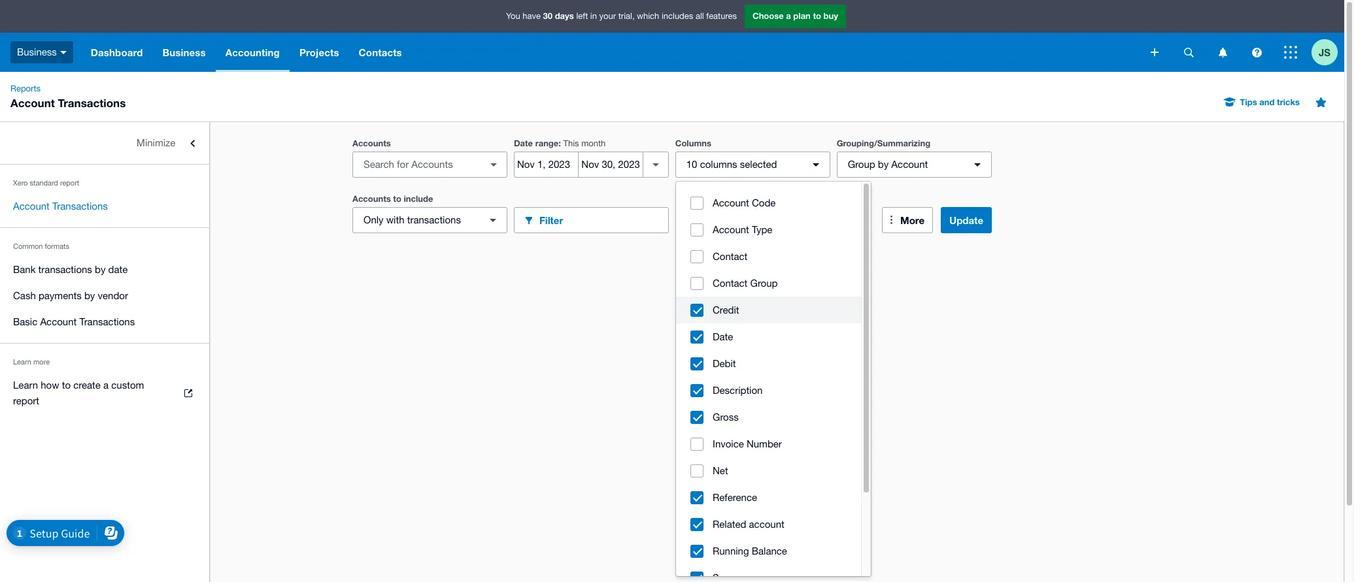 Task type: describe. For each thing, give the bounding box(es) containing it.
payments
[[39, 290, 82, 302]]

bank transactions by date
[[13, 264, 128, 275]]

invoice
[[713, 439, 744, 450]]

only
[[364, 215, 384, 226]]

debit button
[[676, 351, 862, 377]]

account inside account code button
[[713, 198, 750, 209]]

open image
[[481, 152, 507, 178]]

month
[[582, 139, 606, 149]]

accounting button
[[216, 33, 290, 72]]

cash payments by vendor
[[13, 290, 128, 302]]

common formats
[[13, 243, 69, 251]]

account
[[749, 519, 785, 531]]

xero standard report
[[13, 179, 79, 187]]

learn for learn more
[[13, 359, 31, 366]]

basic account transactions
[[13, 317, 135, 328]]

cash payments by vendor link
[[0, 283, 209, 309]]

how
[[41, 380, 59, 391]]

to inside banner
[[813, 11, 822, 21]]

which
[[637, 11, 660, 21]]

transactions for reports account transactions
[[58, 96, 126, 110]]

group inside group by account popup button
[[848, 159, 876, 170]]

common
[[13, 243, 43, 251]]

a inside banner
[[787, 11, 791, 21]]

account transactions link
[[0, 194, 209, 220]]

update
[[950, 215, 984, 226]]

related
[[713, 519, 747, 531]]

a inside learn how to create a custom report
[[103, 380, 109, 391]]

only with transactions button
[[353, 207, 508, 234]]

filter button
[[514, 207, 669, 234]]

dashboard
[[91, 46, 143, 58]]

days
[[555, 11, 574, 21]]

choose
[[753, 11, 784, 21]]

contact group button
[[676, 270, 862, 297]]

you
[[506, 11, 521, 21]]

1 business button from the left
[[0, 33, 81, 72]]

trial,
[[619, 11, 635, 21]]

2 business button from the left
[[153, 33, 216, 72]]

:
[[559, 138, 561, 149]]

buy
[[824, 11, 839, 21]]

by inside popup button
[[878, 159, 889, 170]]

date range : this month
[[514, 138, 606, 149]]

dashboard link
[[81, 33, 153, 72]]

Select end date field
[[579, 152, 643, 177]]

contact group
[[713, 278, 778, 289]]

remove from favorites image
[[1308, 89, 1335, 115]]

running balance
[[713, 546, 788, 557]]

contacts
[[359, 46, 402, 58]]

running
[[713, 546, 749, 557]]

code
[[752, 198, 776, 209]]

0 horizontal spatial svg image
[[60, 51, 67, 54]]

date for date
[[713, 332, 734, 343]]

list of convenience dates image
[[643, 152, 669, 178]]

standard
[[30, 179, 58, 187]]

reports link
[[5, 82, 46, 96]]

account inside account transactions link
[[13, 201, 50, 212]]

contacts button
[[349, 33, 412, 72]]

xero
[[13, 179, 28, 187]]

account inside group by account popup button
[[892, 159, 928, 170]]

projects button
[[290, 33, 349, 72]]

this
[[564, 139, 579, 149]]

description button
[[676, 377, 862, 404]]

business inside navigation
[[163, 46, 206, 58]]

by for vendor
[[84, 290, 95, 302]]

balance
[[752, 546, 788, 557]]

related account button
[[676, 512, 862, 538]]

0 horizontal spatial business
[[17, 46, 57, 57]]

bank transactions by date link
[[0, 257, 209, 283]]

by for date
[[95, 264, 106, 275]]

includes
[[662, 11, 694, 21]]

Search for Accounts text field
[[353, 152, 483, 177]]

selected
[[740, 159, 778, 170]]

contact for contact
[[713, 251, 748, 262]]

group by account
[[848, 159, 928, 170]]

create
[[73, 380, 101, 391]]

date for date range : this month
[[514, 138, 533, 149]]

custom
[[111, 380, 144, 391]]

with
[[386, 215, 405, 226]]

2 horizontal spatial svg image
[[1285, 46, 1298, 59]]

1 horizontal spatial svg image
[[1151, 48, 1159, 56]]

date button
[[676, 324, 862, 351]]

projects
[[300, 46, 339, 58]]

10
[[687, 159, 698, 170]]



Task type: locate. For each thing, give the bounding box(es) containing it.
0 horizontal spatial svg image
[[1219, 47, 1228, 57]]

1 vertical spatial report
[[13, 396, 39, 407]]

account down the account code
[[713, 224, 750, 236]]

plan
[[794, 11, 811, 21]]

to left buy
[[813, 11, 822, 21]]

date
[[108, 264, 128, 275]]

range
[[536, 138, 559, 149]]

tricks
[[1278, 97, 1301, 107]]

accounting
[[226, 46, 280, 58]]

reports
[[10, 84, 41, 94]]

1 horizontal spatial to
[[393, 194, 402, 204]]

0 horizontal spatial business button
[[0, 33, 81, 72]]

0 vertical spatial to
[[813, 11, 822, 21]]

account type
[[713, 224, 773, 236]]

contact
[[713, 251, 748, 262], [713, 278, 748, 289]]

1 vertical spatial group
[[751, 278, 778, 289]]

1 horizontal spatial transactions
[[407, 215, 461, 226]]

account type button
[[676, 217, 862, 243]]

0 horizontal spatial group
[[751, 278, 778, 289]]

learn how to create a custom report link
[[0, 373, 209, 415]]

contact for contact group
[[713, 278, 748, 289]]

type
[[752, 224, 773, 236]]

debit
[[713, 359, 736, 370]]

tips and tricks
[[1241, 97, 1301, 107]]

filter
[[540, 214, 563, 226]]

to inside learn how to create a custom report
[[62, 380, 71, 391]]

group
[[676, 182, 871, 583]]

0 vertical spatial a
[[787, 11, 791, 21]]

accounts up search for accounts text field at the top left of page
[[353, 138, 391, 149]]

Select start date field
[[515, 152, 579, 177]]

transactions
[[407, 215, 461, 226], [38, 264, 92, 275]]

account
[[10, 96, 55, 110], [892, 159, 928, 170], [713, 198, 750, 209], [13, 201, 50, 212], [713, 224, 750, 236], [40, 317, 77, 328]]

basic account transactions link
[[0, 309, 209, 336]]

accounts
[[353, 138, 391, 149], [353, 194, 391, 204]]

learn for learn how to create a custom report
[[13, 380, 38, 391]]

date inside button
[[713, 332, 734, 343]]

banner
[[0, 0, 1345, 72]]

1 vertical spatial to
[[393, 194, 402, 204]]

credit button
[[676, 297, 862, 324]]

contact down account type
[[713, 251, 748, 262]]

1 horizontal spatial business
[[163, 46, 206, 58]]

0 horizontal spatial transactions
[[38, 264, 92, 275]]

0 vertical spatial transactions
[[58, 96, 126, 110]]

transactions
[[58, 96, 126, 110], [52, 201, 108, 212], [79, 317, 135, 328]]

all
[[696, 11, 704, 21]]

gross
[[713, 412, 739, 423]]

account inside reports account transactions
[[10, 96, 55, 110]]

1 vertical spatial transactions
[[52, 201, 108, 212]]

0 vertical spatial by
[[878, 159, 889, 170]]

choose a plan to buy
[[753, 11, 839, 21]]

more
[[33, 359, 50, 366]]

running balance button
[[676, 538, 862, 565]]

group inside contact group button
[[751, 278, 778, 289]]

account inside basic account transactions link
[[40, 317, 77, 328]]

account transactions
[[13, 201, 108, 212]]

group
[[848, 159, 876, 170], [751, 278, 778, 289]]

1 vertical spatial by
[[95, 264, 106, 275]]

1 learn from the top
[[13, 359, 31, 366]]

business
[[17, 46, 57, 57], [163, 46, 206, 58]]

date
[[514, 138, 533, 149], [713, 332, 734, 343]]

transactions down include
[[407, 215, 461, 226]]

account code
[[713, 198, 776, 209]]

transactions inside popup button
[[407, 215, 461, 226]]

more
[[901, 215, 925, 226]]

by left vendor
[[84, 290, 95, 302]]

reports account transactions
[[10, 84, 126, 110]]

a right create
[[103, 380, 109, 391]]

1 vertical spatial transactions
[[38, 264, 92, 275]]

1 horizontal spatial svg image
[[1253, 47, 1262, 57]]

svg image
[[1184, 47, 1194, 57], [1151, 48, 1159, 56], [60, 51, 67, 54]]

credit
[[713, 305, 740, 316]]

group containing account code
[[676, 182, 871, 583]]

0 vertical spatial contact
[[713, 251, 748, 262]]

learn how to create a custom report
[[13, 380, 144, 407]]

have
[[523, 11, 541, 21]]

accounts to include
[[353, 194, 433, 204]]

2 vertical spatial by
[[84, 290, 95, 302]]

transactions down cash payments by vendor link
[[79, 317, 135, 328]]

you have 30 days left in your trial, which includes all features
[[506, 11, 737, 21]]

2 vertical spatial transactions
[[79, 317, 135, 328]]

learn left more
[[13, 359, 31, 366]]

by down grouping/summarizing at top
[[878, 159, 889, 170]]

1 horizontal spatial group
[[848, 159, 876, 170]]

learn inside learn how to create a custom report
[[13, 380, 38, 391]]

only with transactions
[[364, 215, 461, 226]]

contact button
[[676, 243, 862, 270]]

transactions up minimize button
[[58, 96, 126, 110]]

net
[[713, 466, 729, 477]]

2 learn from the top
[[13, 380, 38, 391]]

invoice number button
[[676, 431, 862, 458]]

by left date
[[95, 264, 106, 275]]

to
[[813, 11, 822, 21], [393, 194, 402, 204], [62, 380, 71, 391]]

number
[[747, 439, 782, 450]]

update button
[[941, 207, 992, 234]]

navigation
[[81, 33, 1142, 72]]

navigation containing dashboard
[[81, 33, 1142, 72]]

svg image
[[1285, 46, 1298, 59], [1219, 47, 1228, 57], [1253, 47, 1262, 57]]

0 vertical spatial date
[[514, 138, 533, 149]]

transactions down formats
[[38, 264, 92, 275]]

report up account transactions
[[60, 179, 79, 187]]

1 vertical spatial date
[[713, 332, 734, 343]]

to left include
[[393, 194, 402, 204]]

0 horizontal spatial report
[[13, 396, 39, 407]]

reference button
[[676, 485, 862, 512]]

list box containing account code
[[676, 182, 862, 583]]

account down xero
[[13, 201, 50, 212]]

your
[[600, 11, 616, 21]]

transactions down xero standard report
[[52, 201, 108, 212]]

related account
[[713, 519, 785, 531]]

1 vertical spatial a
[[103, 380, 109, 391]]

1 horizontal spatial a
[[787, 11, 791, 21]]

group up credit button
[[751, 278, 778, 289]]

account inside account type button
[[713, 224, 750, 236]]

js
[[1320, 46, 1331, 58]]

0 vertical spatial accounts
[[353, 138, 391, 149]]

group down grouping/summarizing at top
[[848, 159, 876, 170]]

0 horizontal spatial a
[[103, 380, 109, 391]]

date up "debit"
[[713, 332, 734, 343]]

account down payments
[[40, 317, 77, 328]]

1 vertical spatial contact
[[713, 278, 748, 289]]

1 vertical spatial accounts
[[353, 194, 391, 204]]

to right how
[[62, 380, 71, 391]]

2 contact from the top
[[713, 278, 748, 289]]

0 vertical spatial report
[[60, 179, 79, 187]]

account down reports "link"
[[10, 96, 55, 110]]

2 vertical spatial to
[[62, 380, 71, 391]]

1 horizontal spatial report
[[60, 179, 79, 187]]

contact up credit
[[713, 278, 748, 289]]

1 vertical spatial learn
[[13, 380, 38, 391]]

report down learn more
[[13, 396, 39, 407]]

transactions for basic account transactions
[[79, 317, 135, 328]]

0 vertical spatial learn
[[13, 359, 31, 366]]

js button
[[1312, 33, 1345, 72]]

report inside learn how to create a custom report
[[13, 396, 39, 407]]

basic
[[13, 317, 37, 328]]

banner containing js
[[0, 0, 1345, 72]]

grouping/summarizing
[[837, 138, 931, 149]]

cash
[[13, 290, 36, 302]]

a left plan
[[787, 11, 791, 21]]

more button
[[883, 207, 934, 234]]

and
[[1260, 97, 1275, 107]]

learn down learn more
[[13, 380, 38, 391]]

0 vertical spatial group
[[848, 159, 876, 170]]

account up account type
[[713, 198, 750, 209]]

reference
[[713, 493, 758, 504]]

learn more
[[13, 359, 50, 366]]

include
[[404, 194, 433, 204]]

0 horizontal spatial to
[[62, 380, 71, 391]]

date left 'range'
[[514, 138, 533, 149]]

business button
[[0, 33, 81, 72], [153, 33, 216, 72]]

tips and tricks button
[[1217, 92, 1308, 113]]

2 accounts from the top
[[353, 194, 391, 204]]

group by account button
[[837, 152, 992, 178]]

1 accounts from the top
[[353, 138, 391, 149]]

minimize button
[[0, 130, 209, 156]]

30
[[543, 11, 553, 21]]

list box
[[676, 182, 862, 583]]

tips
[[1241, 97, 1258, 107]]

2 horizontal spatial to
[[813, 11, 822, 21]]

1 horizontal spatial date
[[713, 332, 734, 343]]

accounts for accounts
[[353, 138, 391, 149]]

formats
[[45, 243, 69, 251]]

gross button
[[676, 404, 862, 431]]

columns
[[700, 159, 738, 170]]

features
[[707, 11, 737, 21]]

transactions inside reports account transactions
[[58, 96, 126, 110]]

1 contact from the top
[[713, 251, 748, 262]]

accounts up only
[[353, 194, 391, 204]]

accounts for accounts to include
[[353, 194, 391, 204]]

in
[[591, 11, 597, 21]]

0 vertical spatial transactions
[[407, 215, 461, 226]]

0 horizontal spatial date
[[514, 138, 533, 149]]

1 horizontal spatial business button
[[153, 33, 216, 72]]

account down grouping/summarizing at top
[[892, 159, 928, 170]]

None field
[[353, 152, 508, 178]]

2 horizontal spatial svg image
[[1184, 47, 1194, 57]]

description
[[713, 385, 763, 396]]

net button
[[676, 458, 862, 485]]



Task type: vqa. For each thing, say whether or not it's contained in the screenshot.
Tips
yes



